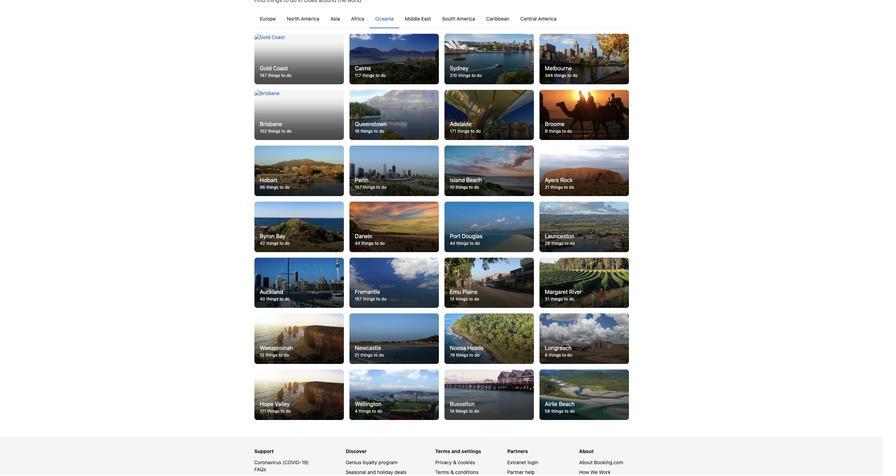 Task type: vqa. For each thing, say whether or not it's contained in the screenshot.


Task type: describe. For each thing, give the bounding box(es) containing it.
margaret river 31 things to do
[[545, 289, 582, 302]]

do inside busselton 14 things to do
[[474, 408, 479, 414]]

middle
[[405, 16, 420, 22]]

river
[[570, 289, 582, 295]]

asia button
[[325, 10, 346, 28]]

privacy & cookies
[[436, 459, 475, 465]]

do inside launceston 26 things to do
[[570, 241, 575, 246]]

africa button
[[346, 10, 370, 28]]

work
[[599, 469, 611, 475]]

do inside perth 157 things to do
[[382, 185, 387, 190]]

things inside perth 157 things to do
[[363, 185, 375, 190]]

melbourne image
[[540, 34, 629, 84]]

things inside busselton 14 things to do
[[456, 408, 468, 414]]

to inside hope valley 171 things to do
[[281, 408, 285, 414]]

genius loyalty program link
[[346, 459, 398, 465]]

157 for fremantle
[[355, 297, 362, 302]]

ayers
[[545, 177, 559, 183]]

noosa heads 79 things to do
[[450, 345, 484, 358]]

program
[[379, 459, 398, 465]]

east
[[422, 16, 431, 22]]

deals
[[395, 469, 407, 475]]

hobart
[[260, 177, 277, 183]]

79
[[450, 352, 455, 358]]

margaret river image
[[540, 258, 629, 308]]

things inside 'darwin 44 things to do'
[[362, 241, 374, 246]]

launceston
[[545, 233, 575, 239]]

conditions
[[455, 469, 479, 475]]

weeaproinah
[[260, 345, 293, 351]]

4
[[355, 408, 358, 414]]

117
[[355, 73, 361, 78]]

sydney image
[[445, 34, 534, 84]]

157 for perth
[[355, 185, 362, 190]]

147
[[260, 73, 267, 78]]

darwin
[[355, 233, 373, 239]]

things inside hope valley 171 things to do
[[267, 408, 280, 414]]

do inside hope valley 171 things to do
[[286, 408, 291, 414]]

16
[[355, 129, 360, 134]]

things inside hobart 96 things to do
[[266, 185, 279, 190]]

holiday
[[377, 469, 393, 475]]

launceston 26 things to do
[[545, 233, 575, 246]]

oceania button
[[370, 10, 400, 28]]

douglas
[[462, 233, 483, 239]]

busselton 14 things to do
[[450, 401, 479, 414]]

africa
[[351, 16, 364, 22]]

things inside noosa heads 79 things to do
[[456, 352, 469, 358]]

brisbane 102 things to do
[[260, 121, 292, 134]]

terms for terms and settings
[[436, 448, 450, 454]]

island beach 10 things to do
[[450, 177, 482, 190]]

6
[[545, 352, 548, 358]]

weeaproinah 12 things to do
[[260, 345, 293, 358]]

21 inside newcastle 21 things to do
[[355, 352, 360, 358]]

hobart image
[[254, 146, 344, 196]]

31
[[545, 297, 550, 302]]

airlie beach image
[[540, 370, 629, 420]]

to inside "broome 9 things to do"
[[562, 129, 566, 134]]

things inside launceston 26 things to do
[[552, 241, 564, 246]]

to inside hobart 96 things to do
[[280, 185, 284, 190]]

& for privacy
[[453, 459, 457, 465]]

things inside longreach 6 things to do
[[549, 352, 561, 358]]

26
[[545, 241, 550, 246]]

central america
[[521, 16, 557, 22]]

21 inside ayers rock 21 things to do
[[545, 185, 550, 190]]

to inside airlie beach 56 things to do
[[565, 408, 569, 414]]

to inside emu plains 14 things to do
[[469, 297, 473, 302]]

emu plains image
[[445, 258, 534, 308]]

airlie
[[545, 401, 558, 407]]

to inside weeaproinah 12 things to do
[[279, 352, 283, 358]]

perth
[[355, 177, 369, 183]]

newcastle
[[355, 345, 381, 351]]

44 inside 'darwin 44 things to do'
[[355, 241, 360, 246]]

south america button
[[437, 10, 481, 28]]

seasonal and holiday deals link
[[346, 469, 407, 475]]

help
[[525, 469, 535, 475]]

loyalty
[[363, 459, 377, 465]]

to inside longreach 6 things to do
[[562, 352, 566, 358]]

faqs
[[254, 466, 266, 472]]

and for settings
[[452, 448, 461, 454]]

do inside gold coast 147 things to do
[[287, 73, 292, 78]]

about for about
[[579, 448, 594, 454]]

noosa heads image
[[445, 314, 534, 364]]

south america
[[442, 16, 475, 22]]

partners
[[508, 448, 528, 454]]

to inside 'darwin 44 things to do'
[[375, 241, 379, 246]]

middle east
[[405, 16, 431, 22]]

terms & conditions
[[436, 469, 479, 475]]

171 inside hope valley 171 things to do
[[260, 408, 266, 414]]

cairns 117 things to do
[[355, 65, 386, 78]]

melbourne 344 things to do
[[545, 65, 578, 78]]

56
[[545, 408, 550, 414]]

42
[[260, 241, 265, 246]]

to inside island beach 10 things to do
[[469, 185, 473, 190]]

hobart 96 things to do
[[260, 177, 290, 190]]

344
[[545, 73, 553, 78]]

fremantle 157 things to do
[[355, 289, 387, 302]]

to inside noosa heads 79 things to do
[[470, 352, 474, 358]]

terms and settings
[[436, 448, 481, 454]]

longreach 6 things to do
[[545, 345, 573, 358]]

cairns
[[355, 65, 371, 71]]

do inside hobart 96 things to do
[[285, 185, 290, 190]]

byron bay 42 things to do
[[260, 233, 290, 246]]

adelaide
[[450, 121, 472, 127]]

102
[[260, 129, 267, 134]]

and for holiday
[[368, 469, 376, 475]]

do inside cairns 117 things to do
[[381, 73, 386, 78]]

seasonal
[[346, 469, 366, 475]]

wellington image
[[349, 370, 439, 420]]

things inside weeaproinah 12 things to do
[[266, 352, 278, 358]]

things inside fremantle 157 things to do
[[363, 297, 375, 302]]

partner help
[[508, 469, 535, 475]]

partner help link
[[508, 469, 535, 475]]

to inside newcastle 21 things to do
[[374, 352, 378, 358]]

caribbean button
[[481, 10, 515, 28]]

wellington 4 things to do
[[355, 401, 382, 414]]

to inside margaret river 31 things to do
[[564, 297, 568, 302]]

busselton
[[450, 401, 475, 407]]

privacy & cookies link
[[436, 459, 475, 465]]

seasonal and holiday deals
[[346, 469, 407, 475]]

byron bay image
[[254, 202, 344, 252]]

do inside wellington 4 things to do
[[377, 408, 382, 414]]

19)
[[302, 459, 309, 465]]

do inside weeaproinah 12 things to do
[[284, 352, 289, 358]]

171 inside the adelaide 171 things to do
[[450, 129, 456, 134]]

queenstown 16 things to do
[[355, 121, 387, 134]]

to inside port douglas 44 things to do
[[470, 241, 474, 246]]

coast
[[273, 65, 288, 71]]



Task type: locate. For each thing, give the bounding box(es) containing it.
0 horizontal spatial 44
[[355, 241, 360, 246]]

14 down emu at the bottom right
[[450, 297, 455, 302]]

bay
[[276, 233, 286, 239]]

darwin image
[[349, 202, 439, 252]]

things down wellington
[[359, 408, 371, 414]]

do inside fremantle 157 things to do
[[382, 297, 387, 302]]

0 horizontal spatial 171
[[260, 408, 266, 414]]

44
[[355, 241, 360, 246], [450, 241, 456, 246]]

things down cairns
[[362, 73, 375, 78]]

about up about booking.com link
[[579, 448, 594, 454]]

do inside brisbane 102 things to do
[[287, 129, 292, 134]]

auckland image
[[254, 258, 344, 308]]

hope valley image
[[254, 370, 344, 420]]

to inside busselton 14 things to do
[[469, 408, 473, 414]]

gold coast 147 things to do
[[260, 65, 292, 78]]

things inside gold coast 147 things to do
[[268, 73, 280, 78]]

1 vertical spatial 171
[[260, 408, 266, 414]]

do inside noosa heads 79 things to do
[[475, 352, 480, 358]]

2 horizontal spatial america
[[538, 16, 557, 22]]

sydney 310 things to do
[[450, 65, 482, 78]]

things inside airlie beach 56 things to do
[[552, 408, 564, 414]]

to inside the adelaide 171 things to do
[[471, 129, 475, 134]]

do inside "broome 9 things to do"
[[568, 129, 573, 134]]

do inside sydney 310 things to do
[[477, 73, 482, 78]]

america for south america
[[457, 16, 475, 22]]

171
[[450, 129, 456, 134], [260, 408, 266, 414]]

things down hobart
[[266, 185, 279, 190]]

about booking.com link
[[579, 459, 624, 465]]

settings
[[462, 448, 481, 454]]

things inside byron bay 42 things to do
[[266, 241, 279, 246]]

newcastle 21 things to do
[[355, 345, 384, 358]]

about for about booking.com
[[579, 459, 593, 465]]

we
[[591, 469, 598, 475]]

gold coast image
[[254, 34, 344, 84]]

0 vertical spatial &
[[453, 459, 457, 465]]

things down 'airlie'
[[552, 408, 564, 414]]

to inside brisbane 102 things to do
[[282, 129, 286, 134]]

hope
[[260, 401, 274, 407]]

fremantle
[[355, 289, 380, 295]]

adelaide 171 things to do
[[450, 121, 481, 134]]

0 vertical spatial 14
[[450, 297, 455, 302]]

things down the "busselton"
[[456, 408, 468, 414]]

& for terms
[[451, 469, 454, 475]]

byron
[[260, 233, 275, 239]]

america for central america
[[538, 16, 557, 22]]

longreach image
[[540, 314, 629, 364]]

do inside auckland 40 things to do
[[285, 297, 290, 302]]

about
[[579, 448, 594, 454], [579, 459, 593, 465]]

wellington
[[355, 401, 382, 407]]

and up privacy & cookies "link"
[[452, 448, 461, 454]]

to inside auckland 40 things to do
[[280, 297, 284, 302]]

north
[[287, 16, 300, 22]]

queenstown image
[[349, 90, 439, 140]]

do inside melbourne 344 things to do
[[573, 73, 578, 78]]

1 157 from the top
[[355, 185, 362, 190]]

about up how
[[579, 459, 593, 465]]

adelaide image
[[445, 90, 534, 140]]

1 america from the left
[[301, 16, 320, 22]]

things down auckland
[[266, 297, 279, 302]]

things down noosa
[[456, 352, 469, 358]]

darwin 44 things to do
[[355, 233, 385, 246]]

how we work
[[579, 469, 611, 475]]

beach right island
[[467, 177, 482, 183]]

tab list
[[254, 10, 629, 29]]

things down launceston
[[552, 241, 564, 246]]

america inside 'button'
[[538, 16, 557, 22]]

america right central
[[538, 16, 557, 22]]

21 down ayers
[[545, 185, 550, 190]]

things down longreach on the bottom
[[549, 352, 561, 358]]

1 44 from the left
[[355, 241, 360, 246]]

things down newcastle
[[361, 352, 373, 358]]

0 vertical spatial and
[[452, 448, 461, 454]]

discover
[[346, 448, 367, 454]]

broome image
[[540, 90, 629, 140]]

melbourne
[[545, 65, 572, 71]]

to inside cairns 117 things to do
[[376, 73, 380, 78]]

0 vertical spatial terms
[[436, 448, 450, 454]]

& down privacy & cookies "link"
[[451, 469, 454, 475]]

10
[[450, 185, 455, 190]]

port douglas 44 things to do
[[450, 233, 483, 246]]

beach right 'airlie'
[[559, 401, 575, 407]]

airlie beach 56 things to do
[[545, 401, 575, 414]]

island
[[450, 177, 465, 183]]

things down sydney
[[459, 73, 471, 78]]

emu plains 14 things to do
[[450, 289, 479, 302]]

2 157 from the top
[[355, 297, 362, 302]]

america for north america
[[301, 16, 320, 22]]

hope valley 171 things to do
[[260, 401, 291, 414]]

america
[[301, 16, 320, 22], [457, 16, 475, 22], [538, 16, 557, 22]]

to inside wellington 4 things to do
[[372, 408, 376, 414]]

2 44 from the left
[[450, 241, 456, 246]]

to inside sydney 310 things to do
[[472, 73, 476, 78]]

14 inside busselton 14 things to do
[[450, 408, 455, 414]]

terms & conditions link
[[436, 469, 479, 475]]

and down genius loyalty program
[[368, 469, 376, 475]]

things inside newcastle 21 things to do
[[361, 352, 373, 358]]

beach inside island beach 10 things to do
[[467, 177, 482, 183]]

things down island
[[456, 185, 468, 190]]

noosa
[[450, 345, 466, 351]]

central america button
[[515, 10, 562, 28]]

support
[[254, 448, 274, 454]]

1 horizontal spatial and
[[452, 448, 461, 454]]

terms for terms & conditions
[[436, 469, 449, 475]]

terms up privacy
[[436, 448, 450, 454]]

do inside queenstown 16 things to do
[[379, 129, 384, 134]]

things down broome
[[549, 129, 561, 134]]

157 down perth
[[355, 185, 362, 190]]

40
[[260, 297, 265, 302]]

europe
[[260, 16, 276, 22]]

newcastle image
[[349, 314, 439, 364]]

157 inside perth 157 things to do
[[355, 185, 362, 190]]

1 about from the top
[[579, 448, 594, 454]]

things down emu at the bottom right
[[456, 297, 468, 302]]

1 vertical spatial &
[[451, 469, 454, 475]]

0 horizontal spatial beach
[[467, 177, 482, 183]]

auckland 40 things to do
[[260, 289, 290, 302]]

things inside the adelaide 171 things to do
[[458, 129, 470, 134]]

do inside byron bay 42 things to do
[[285, 241, 290, 246]]

157 inside fremantle 157 things to do
[[355, 297, 362, 302]]

1 vertical spatial 14
[[450, 408, 455, 414]]

perth image
[[349, 146, 439, 196]]

cairns image
[[349, 34, 439, 84]]

do inside newcastle 21 things to do
[[379, 352, 384, 358]]

things down margaret
[[551, 297, 563, 302]]

14 inside emu plains 14 things to do
[[450, 297, 455, 302]]

things inside brisbane 102 things to do
[[268, 129, 280, 134]]

privacy
[[436, 459, 452, 465]]

extranet
[[508, 459, 526, 465]]

1 horizontal spatial 171
[[450, 129, 456, 134]]

do inside ayers rock 21 things to do
[[569, 185, 574, 190]]

things inside ayers rock 21 things to do
[[551, 185, 563, 190]]

to inside perth 157 things to do
[[377, 185, 380, 190]]

171 down hope
[[260, 408, 266, 414]]

fremantle image
[[349, 258, 439, 308]]

do inside the adelaide 171 things to do
[[476, 129, 481, 134]]

broome 9 things to do
[[545, 121, 573, 134]]

things inside cairns 117 things to do
[[362, 73, 375, 78]]

things inside "broome 9 things to do"
[[549, 129, 561, 134]]

tab list containing europe
[[254, 10, 629, 29]]

1 vertical spatial terms
[[436, 469, 449, 475]]

things inside port douglas 44 things to do
[[457, 241, 469, 246]]

beach for airlie beach
[[559, 401, 575, 407]]

to inside ayers rock 21 things to do
[[564, 185, 568, 190]]

0 vertical spatial 157
[[355, 185, 362, 190]]

gold
[[260, 65, 272, 71]]

to inside byron bay 42 things to do
[[280, 241, 284, 246]]

0 vertical spatial beach
[[467, 177, 482, 183]]

things down byron
[[266, 241, 279, 246]]

sydney
[[450, 65, 469, 71]]

2 terms from the top
[[436, 469, 449, 475]]

things down 'queenstown'
[[361, 129, 373, 134]]

1 14 from the top
[[450, 297, 455, 302]]

things inside emu plains 14 things to do
[[456, 297, 468, 302]]

1 vertical spatial 157
[[355, 297, 362, 302]]

21 down newcastle
[[355, 352, 360, 358]]

queenstown
[[355, 121, 387, 127]]

1 horizontal spatial 44
[[450, 241, 456, 246]]

157 down fremantle
[[355, 297, 362, 302]]

ayers rock 21 things to do
[[545, 177, 574, 190]]

port douglas image
[[445, 202, 534, 252]]

emu
[[450, 289, 461, 295]]

things down fremantle
[[363, 297, 375, 302]]

things inside auckland 40 things to do
[[266, 297, 279, 302]]

9
[[545, 129, 548, 134]]

do inside emu plains 14 things to do
[[474, 297, 479, 302]]

1 vertical spatial beach
[[559, 401, 575, 407]]

0 horizontal spatial america
[[301, 16, 320, 22]]

to inside melbourne 344 things to do
[[568, 73, 572, 78]]

busselton image
[[445, 370, 534, 420]]

1 vertical spatial and
[[368, 469, 376, 475]]

brisbane image
[[254, 90, 344, 140]]

2 america from the left
[[457, 16, 475, 22]]

things down hope
[[267, 408, 280, 414]]

0 horizontal spatial 21
[[355, 352, 360, 358]]

do inside longreach 6 things to do
[[568, 352, 573, 358]]

44 down the port
[[450, 241, 456, 246]]

2 14 from the top
[[450, 408, 455, 414]]

oceania
[[376, 16, 394, 22]]

1 horizontal spatial 21
[[545, 185, 550, 190]]

asia
[[331, 16, 340, 22]]

how we work link
[[579, 469, 611, 475]]

terms down privacy
[[436, 469, 449, 475]]

ayers rock image
[[540, 146, 629, 196]]

plains
[[463, 289, 478, 295]]

things down adelaide
[[458, 129, 470, 134]]

14 down the "busselton"
[[450, 408, 455, 414]]

1 horizontal spatial america
[[457, 16, 475, 22]]

things down perth
[[363, 185, 375, 190]]

things down melbourne
[[554, 73, 567, 78]]

weeaproinah image
[[254, 314, 344, 364]]

broome
[[545, 121, 565, 127]]

things down darwin at the left of page
[[362, 241, 374, 246]]

extranet login link
[[508, 459, 539, 465]]

beach for island beach
[[467, 177, 482, 183]]

perth 157 things to do
[[355, 177, 387, 190]]

do inside 'darwin 44 things to do'
[[380, 241, 385, 246]]

0 horizontal spatial and
[[368, 469, 376, 475]]

things inside queenstown 16 things to do
[[361, 129, 373, 134]]

do inside port douglas 44 things to do
[[475, 241, 480, 246]]

44 down darwin at the left of page
[[355, 241, 360, 246]]

1 vertical spatial 21
[[355, 352, 360, 358]]

171 down adelaide
[[450, 129, 456, 134]]

things inside sydney 310 things to do
[[459, 73, 471, 78]]

to inside gold coast 147 things to do
[[282, 73, 285, 78]]

cookies
[[458, 459, 475, 465]]

1 vertical spatial about
[[579, 459, 593, 465]]

1 horizontal spatial beach
[[559, 401, 575, 407]]

things down weeaproinah
[[266, 352, 278, 358]]

14
[[450, 297, 455, 302], [450, 408, 455, 414]]

south
[[442, 16, 456, 22]]

to
[[282, 73, 285, 78], [376, 73, 380, 78], [472, 73, 476, 78], [568, 73, 572, 78], [282, 129, 286, 134], [374, 129, 378, 134], [471, 129, 475, 134], [562, 129, 566, 134], [280, 185, 284, 190], [377, 185, 380, 190], [469, 185, 473, 190], [564, 185, 568, 190], [280, 241, 284, 246], [375, 241, 379, 246], [470, 241, 474, 246], [565, 241, 569, 246], [280, 297, 284, 302], [377, 297, 380, 302], [469, 297, 473, 302], [564, 297, 568, 302], [279, 352, 283, 358], [374, 352, 378, 358], [470, 352, 474, 358], [562, 352, 566, 358], [281, 408, 285, 414], [372, 408, 376, 414], [469, 408, 473, 414], [565, 408, 569, 414]]

to inside queenstown 16 things to do
[[374, 129, 378, 134]]

and
[[452, 448, 461, 454], [368, 469, 376, 475]]

things down coast
[[268, 73, 280, 78]]

1 terms from the top
[[436, 448, 450, 454]]

to inside fremantle 157 things to do
[[377, 297, 380, 302]]

44 inside port douglas 44 things to do
[[450, 241, 456, 246]]

do inside island beach 10 things to do
[[474, 185, 479, 190]]

north america button
[[281, 10, 325, 28]]

0 vertical spatial about
[[579, 448, 594, 454]]

things inside wellington 4 things to do
[[359, 408, 371, 414]]

things inside melbourne 344 things to do
[[554, 73, 567, 78]]

do inside airlie beach 56 things to do
[[570, 408, 575, 414]]

to inside launceston 26 things to do
[[565, 241, 569, 246]]

do inside margaret river 31 things to do
[[569, 297, 574, 302]]

island beach image
[[445, 146, 534, 196]]

0 vertical spatial 171
[[450, 129, 456, 134]]

america right south
[[457, 16, 475, 22]]

beach
[[467, 177, 482, 183], [559, 401, 575, 407]]

beach inside airlie beach 56 things to do
[[559, 401, 575, 407]]

about booking.com
[[579, 459, 624, 465]]

launceston image
[[540, 202, 629, 252]]

96
[[260, 185, 265, 190]]

longreach
[[545, 345, 572, 351]]

things down the port
[[457, 241, 469, 246]]

auckland
[[260, 289, 283, 295]]

extranet login
[[508, 459, 539, 465]]

things down brisbane at top
[[268, 129, 280, 134]]

things inside island beach 10 things to do
[[456, 185, 468, 190]]

0 vertical spatial 21
[[545, 185, 550, 190]]

3 america from the left
[[538, 16, 557, 22]]

things inside margaret river 31 things to do
[[551, 297, 563, 302]]

& up terms & conditions
[[453, 459, 457, 465]]

america right north
[[301, 16, 320, 22]]

2 about from the top
[[579, 459, 593, 465]]

things down ayers
[[551, 185, 563, 190]]



